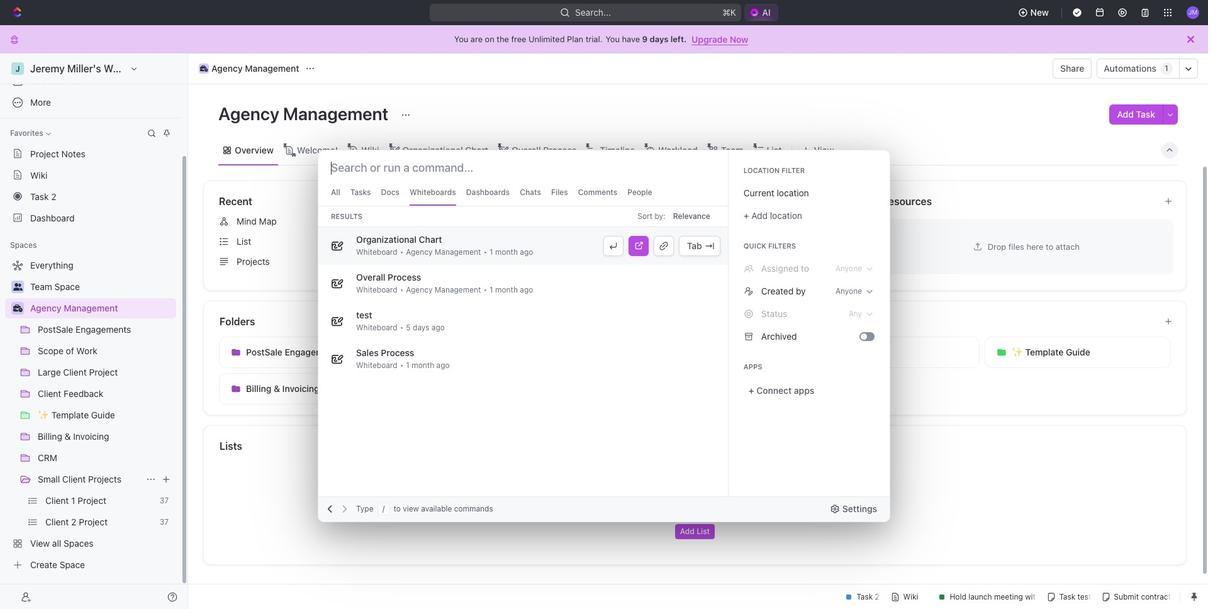 Task type: locate. For each thing, give the bounding box(es) containing it.
overall process up the chats on the top of the page
[[512, 144, 577, 155]]

2 vertical spatial add
[[680, 527, 695, 536]]

all
[[331, 188, 340, 197]]

add inside "button"
[[680, 527, 695, 536]]

dashboards left the chats on the top of the page
[[466, 188, 510, 197]]

overall process
[[512, 144, 577, 155], [356, 272, 421, 283]]

wiki link up tasks
[[359, 141, 379, 159]]

see all button left the chats on the top of the page
[[480, 194, 514, 209]]

1 all from the left
[[500, 196, 509, 206]]

client left feedback
[[820, 347, 845, 357]]

dashboard link
[[5, 208, 176, 228]]

0 vertical spatial location
[[777, 188, 809, 198]]

xqnvl image up jkkwz icon
[[744, 309, 754, 319]]

project left a
[[600, 256, 629, 267]]

0 vertical spatial list
[[767, 144, 782, 155]]

0 vertical spatial chart
[[465, 144, 488, 155]]

days right 5
[[413, 323, 429, 332]]

any
[[849, 309, 862, 318]]

0 vertical spatial wiki link
[[359, 141, 379, 159]]

timeline
[[600, 144, 635, 155]]

Search or run a command… text field
[[331, 160, 486, 176]]

files
[[551, 188, 568, 197]]

agency inside sidebar 'navigation'
[[30, 303, 61, 313]]

timeline link
[[597, 141, 635, 159]]

see down filter
[[798, 196, 812, 206]]

0 horizontal spatial overall process
[[356, 272, 421, 283]]

share
[[1060, 63, 1085, 74]]

anyone for assigned to
[[836, 264, 862, 273]]

whiteboard down mind map link on the top left of page
[[356, 247, 397, 257]]

1 horizontal spatial agency management link
[[196, 61, 302, 76]]

see all left the chats on the top of the page
[[485, 196, 509, 206]]

1 vertical spatial wiki
[[30, 170, 47, 180]]

anyone for created by
[[836, 286, 862, 296]]

to right /
[[394, 504, 401, 513]]

project inside 'link'
[[30, 148, 59, 159]]

files
[[1009, 241, 1024, 251]]

0 vertical spatial days
[[650, 34, 669, 44]]

2 vertical spatial process
[[381, 347, 414, 358]]

days
[[650, 34, 669, 44], [413, 323, 429, 332]]

process down 5
[[381, 347, 414, 358]]

all for docs
[[814, 196, 822, 206]]

1 xqnvl image from the top
[[744, 286, 754, 296]]

1 see from the left
[[485, 196, 498, 206]]

small client projects
[[38, 474, 121, 485]]

0 horizontal spatial see all button
[[480, 194, 514, 209]]

billing & invoicing button
[[219, 373, 405, 405]]

postsale
[[246, 347, 282, 357]]

resources
[[882, 196, 932, 207]]

see left the chats on the top of the page
[[485, 196, 498, 206]]

whiteboard for overall
[[356, 285, 397, 295]]

process up 'files'
[[543, 144, 577, 155]]

days right 9 at the right
[[650, 34, 669, 44]]

1 see all button from the left
[[480, 194, 514, 209]]

mind map
[[237, 216, 277, 227]]

client down resource
[[568, 256, 591, 267]]

business time image
[[200, 65, 208, 72], [13, 305, 22, 312]]

0 vertical spatial client
[[568, 256, 591, 267]]

1
[[1165, 64, 1169, 73], [490, 247, 493, 257], [594, 256, 598, 267], [490, 285, 493, 295], [406, 361, 410, 370]]

all for recent
[[500, 196, 509, 206]]

1 anyone from the top
[[836, 264, 862, 273]]

team link
[[719, 141, 743, 159]]

jkkwz image
[[744, 332, 754, 342]]

dashboards up favorites button
[[30, 76, 79, 86]]

1 vertical spatial xqnvl image
[[744, 309, 754, 319]]

whiteboard down sales process
[[356, 361, 397, 370]]

1 vertical spatial list link
[[214, 232, 519, 252]]

1 you from the left
[[454, 34, 468, 44]]

1 vertical spatial month
[[495, 285, 518, 295]]

free
[[511, 34, 526, 44]]

0 horizontal spatial project
[[30, 148, 59, 159]]

2 horizontal spatial client
[[820, 347, 845, 357]]

wiki link down the project notes 'link'
[[5, 165, 176, 185]]

1 horizontal spatial you
[[606, 34, 620, 44]]

project down favorites button
[[30, 148, 59, 159]]

1 horizontal spatial overall process
[[512, 144, 577, 155]]

overall up test
[[356, 272, 385, 283]]

+
[[744, 210, 749, 221], [749, 385, 754, 396]]

0 horizontal spatial chart
[[419, 234, 442, 245]]

2 horizontal spatial to
[[1046, 241, 1053, 251]]

scope
[[639, 256, 665, 267]]

trial.
[[586, 34, 603, 44]]

1 vertical spatial wiki link
[[5, 165, 176, 185]]

0 vertical spatial list link
[[764, 141, 782, 159]]

0 horizontal spatial client
[[62, 474, 86, 485]]

0 vertical spatial xqnvl image
[[744, 286, 754, 296]]

spaces
[[10, 240, 37, 250]]

0 vertical spatial add
[[1117, 109, 1134, 120]]

1 horizontal spatial all
[[814, 196, 822, 206]]

assigned to
[[761, 263, 809, 274]]

all left the chats on the top of the page
[[500, 196, 509, 206]]

2 vertical spatial list
[[697, 527, 710, 536]]

0 vertical spatial anyone
[[836, 264, 862, 273]]

organizational
[[402, 144, 463, 155], [356, 234, 417, 245]]

list link up location filter in the top right of the page
[[764, 141, 782, 159]]

settings
[[843, 503, 877, 514]]

1 horizontal spatial docs
[[550, 196, 574, 207]]

organizational chart up search or run a command… text field
[[402, 144, 488, 155]]

0 vertical spatial overall process
[[512, 144, 577, 155]]

1 horizontal spatial see all button
[[793, 194, 827, 209]]

xqnvl image down xqnvl icon at right top
[[744, 286, 754, 296]]

+ down current
[[744, 210, 749, 221]]

organizational up search or run a command… text field
[[402, 144, 463, 155]]

sidebar navigation
[[0, 53, 188, 609]]

projects
[[237, 256, 270, 267], [88, 474, 121, 485]]

overview
[[235, 144, 274, 155]]

1 vertical spatial add
[[752, 210, 768, 221]]

wiki up ‎task
[[30, 170, 47, 180]]

2 horizontal spatial list
[[767, 144, 782, 155]]

dashboards link
[[5, 71, 176, 91]]

0 vertical spatial process
[[543, 144, 577, 155]]

sales process
[[356, 347, 414, 358]]

client inside sidebar 'navigation'
[[62, 474, 86, 485]]

0 vertical spatial dashboards
[[30, 76, 79, 86]]

+ for + connect apps
[[749, 385, 754, 396]]

+ left connect
[[749, 385, 754, 396]]

tasks
[[350, 188, 371, 197]]

add task
[[1117, 109, 1155, 120]]

see all down filter
[[798, 196, 822, 206]]

whiteboard down test
[[356, 323, 397, 332]]

to up by
[[801, 263, 809, 274]]

2 see all from the left
[[798, 196, 822, 206]]

add down no lists icon.
[[680, 527, 695, 536]]

1 vertical spatial list
[[237, 236, 251, 247]]

drop files here to attach
[[988, 241, 1080, 251]]

list link down results
[[214, 232, 519, 252]]

agency management inside tree
[[30, 303, 118, 313]]

1 vertical spatial client
[[820, 347, 845, 357]]

whiteboard up test
[[356, 285, 397, 295]]

0 vertical spatial project
[[30, 148, 59, 159]]

0 horizontal spatial see
[[485, 196, 498, 206]]

1 horizontal spatial see all
[[798, 196, 822, 206]]

whiteboard for sales
[[356, 361, 397, 370]]

here
[[1027, 241, 1044, 251]]

0 vertical spatial 1 month ago
[[490, 247, 533, 257]]

✨ template guide button
[[985, 337, 1171, 368]]

client right "small"
[[62, 474, 86, 485]]

1 vertical spatial projects
[[88, 474, 121, 485]]

1 horizontal spatial client
[[568, 256, 591, 267]]

resource
[[568, 236, 606, 247]]

1 horizontal spatial to
[[801, 263, 809, 274]]

0 horizontal spatial business time image
[[13, 305, 22, 312]]

process for 1 month ago
[[381, 347, 414, 358]]

1 horizontal spatial dashboards
[[466, 188, 510, 197]]

2 whiteboard from the top
[[356, 285, 397, 295]]

1 vertical spatial business time image
[[13, 305, 22, 312]]

0 vertical spatial month
[[495, 247, 518, 257]]

xqnvl image for created by
[[744, 286, 754, 296]]

add inside button
[[1117, 109, 1134, 120]]

1 vertical spatial organizational
[[356, 234, 417, 245]]

project notes
[[30, 148, 85, 159]]

location down current location
[[770, 210, 802, 221]]

see for recent
[[485, 196, 498, 206]]

list down no lists icon.
[[697, 527, 710, 536]]

0 horizontal spatial add
[[680, 527, 695, 536]]

xqnvl image
[[744, 264, 754, 274]]

to right the here
[[1046, 241, 1053, 251]]

list down mind
[[237, 236, 251, 247]]

1 month ago
[[490, 247, 533, 257], [490, 285, 533, 295], [406, 361, 450, 370]]

overall
[[512, 144, 541, 155], [356, 272, 385, 283]]

docs up untitled
[[550, 196, 574, 207]]

attach
[[1056, 241, 1080, 251]]

1 whiteboard from the top
[[356, 247, 397, 257]]

1 horizontal spatial list
[[697, 527, 710, 536]]

drop
[[988, 241, 1006, 251]]

relevance
[[673, 211, 710, 221]]

tab
[[687, 240, 702, 251]]

no lists icon. image
[[670, 456, 720, 507]]

list link
[[764, 141, 782, 159], [214, 232, 519, 252]]

0 vertical spatial +
[[744, 210, 749, 221]]

location down filter
[[777, 188, 809, 198]]

organizational chart inside organizational chart 'link'
[[402, 144, 488, 155]]

tree
[[5, 255, 176, 575]]

billing & invoicing
[[246, 383, 320, 394]]

1 horizontal spatial business time image
[[200, 65, 208, 72]]

0 vertical spatial projects
[[237, 256, 270, 267]]

0 vertical spatial wiki
[[361, 144, 379, 155]]

9
[[642, 34, 648, 44]]

0 vertical spatial organizational
[[402, 144, 463, 155]]

projects inside tree
[[88, 474, 121, 485]]

0 horizontal spatial projects
[[88, 474, 121, 485]]

overall process up test
[[356, 272, 421, 283]]

chart
[[465, 144, 488, 155], [419, 234, 442, 245]]

see all for recent
[[485, 196, 509, 206]]

business time image inside 'agency management' link
[[200, 65, 208, 72]]

wiki link
[[359, 141, 379, 159], [5, 165, 176, 185]]

work
[[678, 256, 699, 267]]

plan
[[567, 34, 583, 44]]

see for docs
[[798, 196, 812, 206]]

tree containing agency management
[[5, 255, 176, 575]]

0 vertical spatial organizational chart
[[402, 144, 488, 155]]

client inside button
[[820, 347, 845, 357]]

client
[[568, 256, 591, 267], [820, 347, 845, 357], [62, 474, 86, 485]]

2 vertical spatial month
[[412, 361, 434, 370]]

&
[[274, 383, 280, 394]]

all right current location
[[814, 196, 822, 206]]

wiki up search or run a command… text field
[[361, 144, 379, 155]]

1 horizontal spatial days
[[650, 34, 669, 44]]

2 all from the left
[[814, 196, 822, 206]]

1 vertical spatial process
[[388, 272, 421, 283]]

see all button for recent
[[480, 194, 514, 209]]

dashboards inside sidebar 'navigation'
[[30, 76, 79, 86]]

0 horizontal spatial all
[[500, 196, 509, 206]]

agency
[[211, 63, 243, 74], [218, 103, 279, 124], [406, 247, 433, 257], [406, 285, 433, 295], [30, 303, 61, 313]]

1 horizontal spatial chart
[[465, 144, 488, 155]]

lists
[[220, 440, 242, 452]]

mind map link
[[214, 211, 519, 232]]

0 horizontal spatial see all
[[485, 196, 509, 206]]

2 you from the left
[[606, 34, 620, 44]]

created
[[761, 286, 794, 296]]

organizational chart down mind map link on the top left of page
[[356, 234, 442, 245]]

✨
[[1012, 347, 1023, 357]]

settings button
[[825, 499, 885, 519]]

add down current
[[752, 210, 768, 221]]

2 xqnvl image from the top
[[744, 309, 754, 319]]

1 vertical spatial days
[[413, 323, 429, 332]]

docs right tasks
[[381, 188, 400, 197]]

2 anyone from the top
[[836, 286, 862, 296]]

see all button down filter
[[793, 194, 827, 209]]

you left are
[[454, 34, 468, 44]]

2 see all button from the left
[[793, 194, 827, 209]]

agency management
[[211, 63, 299, 74], [218, 103, 392, 124], [406, 247, 481, 257], [406, 285, 481, 295], [30, 303, 118, 313]]

1 vertical spatial anyone
[[836, 286, 862, 296]]

0 vertical spatial overall
[[512, 144, 541, 155]]

0 horizontal spatial you
[[454, 34, 468, 44]]

1 vertical spatial overall
[[356, 272, 385, 283]]

see
[[485, 196, 498, 206], [798, 196, 812, 206]]

1 horizontal spatial wiki
[[361, 144, 379, 155]]

xqnvl image
[[744, 286, 754, 296], [744, 309, 754, 319]]

1 vertical spatial +
[[749, 385, 754, 396]]

0 horizontal spatial dashboards
[[30, 76, 79, 86]]

1 vertical spatial 1 month ago
[[490, 285, 533, 295]]

whiteboard for organizational
[[356, 247, 397, 257]]

list up location filter in the top right of the page
[[767, 144, 782, 155]]

organizational down mind map link on the top left of page
[[356, 234, 417, 245]]

1 vertical spatial organizational chart
[[356, 234, 442, 245]]

4 whiteboard from the top
[[356, 361, 397, 370]]

0 horizontal spatial to
[[394, 504, 401, 513]]

2 vertical spatial to
[[394, 504, 401, 513]]

agency management link
[[196, 61, 302, 76], [30, 298, 174, 318]]

organizational chart
[[402, 144, 488, 155], [356, 234, 442, 245]]

add left the task
[[1117, 109, 1134, 120]]

projects link
[[214, 252, 519, 272]]

projects down mind map
[[237, 256, 270, 267]]

to
[[1046, 241, 1053, 251], [801, 263, 809, 274], [394, 504, 401, 513]]

5 days ago
[[406, 323, 445, 332]]

2 vertical spatial client
[[62, 474, 86, 485]]

0 horizontal spatial wiki
[[30, 170, 47, 180]]

projects right "small"
[[88, 474, 121, 485]]

2 see from the left
[[798, 196, 812, 206]]

process up 5
[[388, 272, 421, 283]]

archived
[[761, 331, 797, 342]]

1 vertical spatial agency management link
[[30, 298, 174, 318]]

1 vertical spatial project
[[600, 256, 629, 267]]

you left 'have'
[[606, 34, 620, 44]]

chats
[[520, 188, 541, 197]]

1 see all from the left
[[485, 196, 509, 206]]

0 horizontal spatial overall
[[356, 272, 385, 283]]

overall up the chats on the top of the page
[[512, 144, 541, 155]]

1 horizontal spatial list link
[[764, 141, 782, 159]]



Task type: vqa. For each thing, say whether or not it's contained in the screenshot.
'J'
no



Task type: describe. For each thing, give the bounding box(es) containing it.
overview link
[[232, 141, 274, 159]]

share button
[[1053, 59, 1092, 79]]

month for organizational chart
[[495, 247, 518, 257]]

business time image inside sidebar 'navigation'
[[13, 305, 22, 312]]

1 vertical spatial to
[[801, 263, 809, 274]]

✨ template guide
[[1012, 347, 1090, 357]]

search...
[[575, 7, 611, 18]]

1 horizontal spatial wiki link
[[359, 141, 379, 159]]

folders
[[220, 316, 255, 327]]

welcome!
[[297, 144, 338, 155]]

3 whiteboard from the top
[[356, 323, 397, 332]]

🤝
[[550, 257, 560, 266]]

team
[[721, 144, 743, 155]]

new
[[1031, 7, 1049, 18]]

1 vertical spatial overall process
[[356, 272, 421, 283]]

people
[[628, 188, 652, 197]]

0 horizontal spatial list
[[237, 236, 251, 247]]

dashboard
[[30, 212, 75, 223]]

days inside you are on the free unlimited plan trial. you have 9 days left. upgrade now
[[650, 34, 669, 44]]

client feedback button
[[793, 337, 980, 368]]

created by
[[761, 286, 806, 296]]

wiki inside sidebar 'navigation'
[[30, 170, 47, 180]]

postsale engagements button
[[219, 337, 405, 368]]

management inside tree
[[64, 303, 118, 313]]

map
[[259, 216, 277, 227]]

invoicing
[[282, 383, 320, 394]]

0 horizontal spatial list link
[[214, 232, 519, 252]]

on
[[485, 34, 494, 44]]

add for add task
[[1117, 109, 1134, 120]]

have
[[622, 34, 640, 44]]

add list
[[680, 527, 710, 536]]

xqnvl image for status
[[744, 309, 754, 319]]

overall process link
[[509, 141, 577, 159]]

whiteboards
[[410, 188, 456, 197]]

‎task 2 link
[[5, 186, 176, 206]]

0 horizontal spatial docs
[[381, 188, 400, 197]]

see all for docs
[[798, 196, 822, 206]]

list inside "button"
[[697, 527, 710, 536]]

resources button
[[881, 194, 1154, 209]]

assigned
[[761, 263, 799, 274]]

location inside button
[[777, 188, 809, 198]]

to view available commands
[[394, 504, 493, 513]]

filter
[[782, 166, 805, 174]]

0 horizontal spatial days
[[413, 323, 429, 332]]

2 vertical spatial 1 month ago
[[406, 361, 450, 370]]

1 vertical spatial location
[[770, 210, 802, 221]]

5
[[406, 323, 411, 332]]

postsale engagements
[[246, 347, 342, 357]]

sales
[[356, 347, 379, 358]]

feedback
[[847, 347, 888, 357]]

now
[[730, 34, 748, 44]]

apps
[[744, 362, 762, 371]]

current
[[744, 188, 775, 198]]

quick filters
[[744, 242, 796, 250]]

client feedback
[[820, 347, 888, 357]]

0 horizontal spatial wiki link
[[5, 165, 176, 185]]

status
[[761, 308, 787, 319]]

view
[[403, 504, 419, 513]]

workload link
[[656, 141, 698, 159]]

billing
[[246, 383, 271, 394]]

see all button for docs
[[793, 194, 827, 209]]

resource management link
[[545, 232, 850, 252]]

results
[[331, 212, 362, 220]]

mind
[[237, 216, 257, 227]]

1 horizontal spatial overall
[[512, 144, 541, 155]]

1 vertical spatial chart
[[419, 234, 442, 245]]

left.
[[671, 34, 687, 44]]

quick
[[744, 242, 766, 250]]

‎task 2
[[30, 191, 56, 202]]

commands
[[454, 504, 493, 513]]

client 1 project a scope of work
[[568, 256, 699, 267]]

+ for + add location
[[744, 210, 749, 221]]

add for add list
[[680, 527, 695, 536]]

‎task
[[30, 191, 49, 202]]

2
[[51, 191, 56, 202]]

workload
[[658, 144, 698, 155]]

engagements
[[285, 347, 342, 357]]

are
[[471, 34, 483, 44]]

upgrade now link
[[692, 34, 748, 44]]

current location button
[[739, 183, 880, 203]]

new button
[[1013, 3, 1057, 23]]

location filter
[[744, 166, 805, 174]]

task
[[1136, 109, 1155, 120]]

small client projects link
[[38, 469, 141, 490]]

welcome! link
[[294, 141, 338, 159]]

add task button
[[1110, 104, 1163, 125]]

⌘k
[[723, 7, 736, 18]]

month for overall process
[[495, 285, 518, 295]]

current location
[[744, 188, 809, 198]]

1 horizontal spatial add
[[752, 210, 768, 221]]

0 vertical spatial agency management link
[[196, 61, 302, 76]]

/
[[382, 504, 385, 513]]

client for client feedback
[[820, 347, 845, 357]]

chart inside organizational chart 'link'
[[465, 144, 488, 155]]

template
[[1025, 347, 1064, 357]]

project notes link
[[5, 143, 176, 164]]

client for client 1 project a scope of work
[[568, 256, 591, 267]]

apps
[[794, 385, 814, 396]]

1 month ago for organizational chart
[[490, 247, 533, 257]]

0 horizontal spatial agency management link
[[30, 298, 174, 318]]

by:
[[655, 211, 666, 221]]

1 vertical spatial dashboards
[[466, 188, 510, 197]]

notes
[[61, 148, 85, 159]]

type
[[356, 504, 374, 513]]

untitled link
[[545, 211, 850, 232]]

process for agency management
[[388, 272, 421, 283]]

1 horizontal spatial project
[[600, 256, 629, 267]]

upgrade
[[692, 34, 728, 44]]

small
[[38, 474, 60, 485]]

location
[[744, 166, 780, 174]]

by
[[796, 286, 806, 296]]

1 horizontal spatial projects
[[237, 256, 270, 267]]

process inside overall process link
[[543, 144, 577, 155]]

unlimited
[[529, 34, 565, 44]]

tree inside sidebar 'navigation'
[[5, 255, 176, 575]]

0 vertical spatial to
[[1046, 241, 1053, 251]]

organizational inside organizational chart 'link'
[[402, 144, 463, 155]]

1 month ago for overall process
[[490, 285, 533, 295]]

guide
[[1066, 347, 1090, 357]]

favorites button
[[5, 126, 56, 141]]

comments
[[578, 188, 618, 197]]



